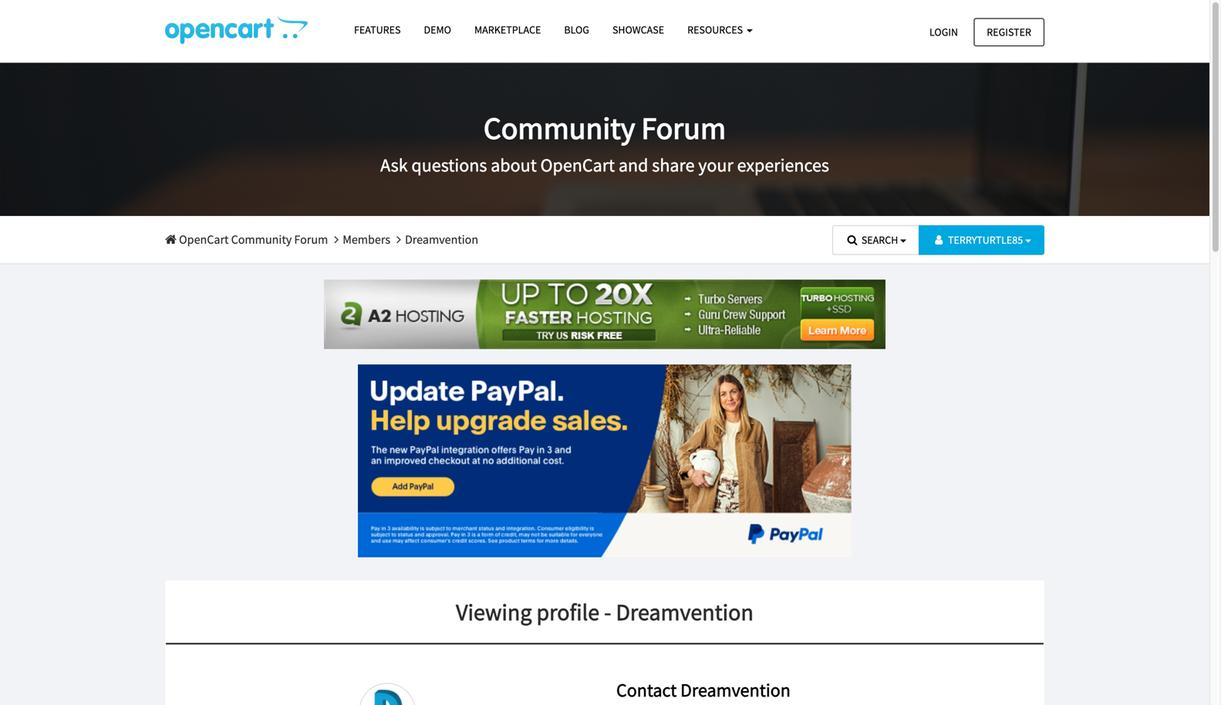 Task type: vqa. For each thing, say whether or not it's contained in the screenshot.
Viewing profile - Dreamvention
yes



Task type: locate. For each thing, give the bounding box(es) containing it.
opencart left and
[[541, 154, 615, 177]]

resources
[[688, 23, 745, 37]]

contact dreamvention
[[617, 679, 791, 702]]

0 vertical spatial community
[[484, 109, 635, 148]]

community forum ask questions about opencart and share your experiences
[[381, 109, 830, 177]]

features link
[[343, 16, 412, 43]]

0 vertical spatial dreamvention
[[405, 232, 479, 247]]

about
[[491, 154, 537, 177]]

opencart
[[541, 154, 615, 177], [179, 232, 229, 247]]

dreamvention
[[405, 232, 479, 247], [616, 598, 754, 627], [681, 679, 791, 702]]

and
[[619, 154, 649, 177]]

marketplace link
[[463, 16, 553, 43]]

forum left 'members'
[[294, 232, 328, 247]]

demo link
[[412, 16, 463, 43]]

showcase
[[613, 23, 665, 37]]

demo
[[424, 23, 451, 37]]

ask
[[381, 154, 408, 177]]

0 vertical spatial opencart
[[541, 154, 615, 177]]

register link
[[974, 18, 1045, 46]]

opencart right the home icon on the top left of the page
[[179, 232, 229, 247]]

1 horizontal spatial opencart
[[541, 154, 615, 177]]

members
[[343, 232, 391, 247]]

your
[[699, 154, 734, 177]]

resources link
[[676, 16, 765, 43]]

forum up share
[[642, 109, 726, 148]]

a2 hosting image
[[324, 280, 886, 349]]

community
[[484, 109, 635, 148], [231, 232, 292, 247]]

opencart inside community forum ask questions about opencart and share your experiences
[[541, 154, 615, 177]]

1 horizontal spatial community
[[484, 109, 635, 148]]

contact
[[617, 679, 677, 702]]

viewing profile - dreamvention
[[456, 598, 754, 627]]

blog
[[564, 23, 590, 37]]

viewing
[[456, 598, 532, 627]]

1 vertical spatial forum
[[294, 232, 328, 247]]

forum
[[642, 109, 726, 148], [294, 232, 328, 247]]

2 vertical spatial dreamvention
[[681, 679, 791, 702]]

members link
[[343, 232, 391, 247]]

1 vertical spatial community
[[231, 232, 292, 247]]

questions
[[412, 154, 487, 177]]

1 horizontal spatial forum
[[642, 109, 726, 148]]

0 vertical spatial forum
[[642, 109, 726, 148]]

search button
[[833, 225, 920, 255]]

marketplace
[[475, 23, 541, 37]]

share
[[652, 154, 695, 177]]

1 vertical spatial opencart
[[179, 232, 229, 247]]

home image
[[165, 233, 177, 246]]

0 horizontal spatial community
[[231, 232, 292, 247]]

blog link
[[553, 16, 601, 43]]



Task type: describe. For each thing, give the bounding box(es) containing it.
search image
[[846, 235, 860, 245]]

features
[[354, 23, 401, 37]]

register
[[987, 25, 1032, 39]]

dreamvention link
[[405, 232, 479, 247]]

paypal payment gateway image
[[358, 365, 852, 558]]

experiences
[[737, 154, 830, 177]]

-
[[604, 598, 612, 627]]

opencart community forum link
[[165, 232, 328, 247]]

opencart community forum
[[177, 232, 328, 247]]

terryturtle85
[[948, 233, 1023, 247]]

0 horizontal spatial opencart
[[179, 232, 229, 247]]

1 vertical spatial dreamvention
[[616, 598, 754, 627]]

showcase link
[[601, 16, 676, 43]]

forum inside community forum ask questions about opencart and share your experiences
[[642, 109, 726, 148]]

community inside community forum ask questions about opencart and share your experiences
[[484, 109, 635, 148]]

profile
[[537, 598, 600, 627]]

login link
[[917, 18, 972, 46]]

login
[[930, 25, 959, 39]]

terryturtle85 button
[[919, 225, 1045, 255]]

search
[[862, 233, 899, 247]]

user image
[[932, 235, 946, 245]]

0 horizontal spatial forum
[[294, 232, 328, 247]]



